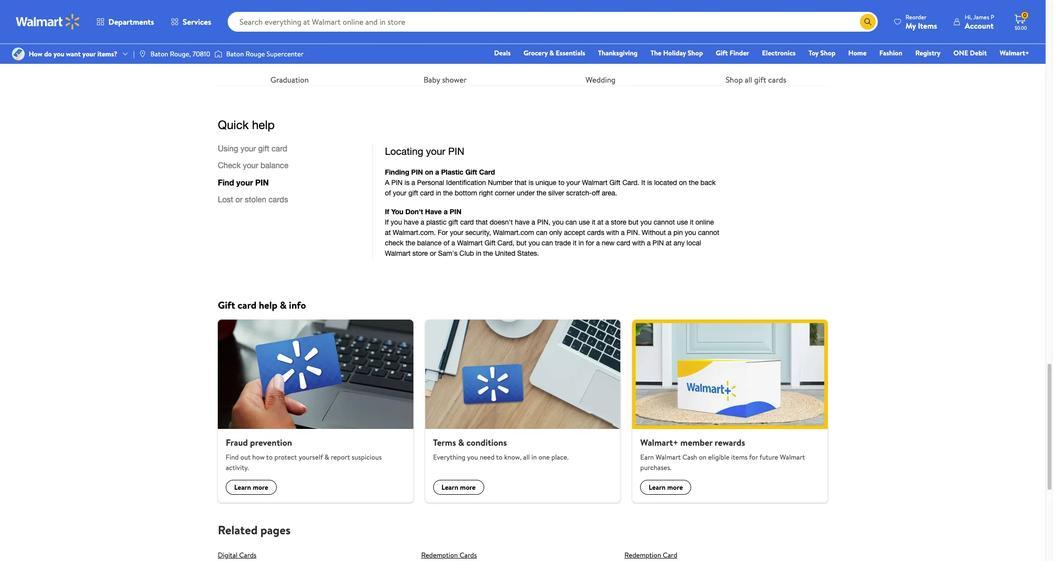 Task type: vqa. For each thing, say whether or not it's contained in the screenshot.
know,
yes



Task type: describe. For each thing, give the bounding box(es) containing it.
suspicious
[[352, 453, 382, 462]]

finder
[[730, 48, 749, 58]]

fraud prevention find out how to protect yourself & report suspicious activity.
[[226, 436, 382, 473]]

baton for baton rouge, 70810
[[150, 49, 168, 59]]

$0.00
[[1015, 24, 1027, 31]]

gift for gift card help & info
[[218, 298, 235, 312]]

account
[[965, 20, 994, 31]]

walmart image
[[16, 14, 80, 30]]

want
[[66, 49, 81, 59]]

gift finder
[[716, 48, 749, 58]]

p
[[991, 13, 994, 21]]

james
[[973, 13, 989, 21]]

gift card help & info
[[218, 298, 306, 312]]

items?
[[97, 49, 117, 59]]

walmart+ member rewards list item
[[626, 320, 834, 503]]

departments button
[[88, 10, 162, 34]]

thanksgiving link
[[594, 48, 642, 58]]

redemption card link
[[624, 551, 677, 560]]

redemption card
[[624, 551, 677, 560]]

digital cards
[[218, 551, 256, 560]]

graduation
[[270, 74, 309, 85]]

baby
[[423, 74, 440, 85]]

fraud prevention list item
[[212, 320, 419, 503]]

fraud
[[226, 436, 248, 449]]

cards for redemption cards
[[460, 551, 477, 560]]

the
[[651, 48, 661, 58]]

card
[[238, 298, 256, 312]]

items
[[731, 453, 748, 462]]

|
[[133, 49, 135, 59]]

baby shower link
[[373, 0, 517, 86]]

rouge
[[246, 49, 265, 59]]

to inside terms & conditions everything you need to know, all in one place.
[[496, 453, 503, 462]]

learn more for walmart+
[[649, 483, 683, 493]]

redemption for redemption cards
[[421, 551, 458, 560]]

learn more for terms
[[441, 483, 476, 493]]

all inside terms & conditions everything you need to know, all in one place.
[[523, 453, 530, 462]]

fashion link
[[875, 48, 907, 58]]

wedding link
[[529, 0, 672, 86]]

one
[[538, 453, 550, 462]]

Search search field
[[228, 12, 878, 32]]

thanksgiving
[[598, 48, 638, 58]]

redemption cards link
[[421, 551, 477, 560]]

member
[[680, 436, 713, 449]]

find
[[226, 453, 239, 462]]

electronics
[[762, 48, 796, 58]]

walmart+ member rewards earn walmart cash on eligible items for future walmart purchases.
[[640, 436, 805, 473]]

all inside 'link'
[[745, 74, 752, 85]]

home
[[848, 48, 867, 58]]

hi, james p account
[[965, 13, 994, 31]]

reorder my items
[[905, 13, 937, 31]]

the holiday shop link
[[646, 48, 707, 58]]

fashion
[[879, 48, 902, 58]]

deals link
[[490, 48, 515, 58]]

more for prevention
[[253, 483, 268, 493]]

know,
[[504, 453, 522, 462]]

protect
[[274, 453, 297, 462]]

list containing fraud prevention
[[212, 320, 834, 503]]

& left info
[[280, 298, 287, 312]]

activity.
[[226, 463, 249, 473]]

in
[[531, 453, 537, 462]]

my
[[905, 20, 916, 31]]

2 horizontal spatial shop
[[820, 48, 835, 58]]

registry
[[915, 48, 940, 58]]

rouge,
[[170, 49, 191, 59]]

baton rouge supercenter
[[226, 49, 304, 59]]

the holiday shop
[[651, 48, 703, 58]]

shop inside 'link'
[[726, 74, 743, 85]]

search icon image
[[864, 18, 872, 26]]

grocery & essentials link
[[519, 48, 590, 58]]

walmart+ link
[[995, 48, 1034, 58]]

0 horizontal spatial shop
[[688, 48, 703, 58]]

one
[[953, 48, 968, 58]]

place.
[[551, 453, 569, 462]]

gift finder link
[[711, 48, 754, 58]]

earn
[[640, 453, 654, 462]]

need
[[480, 453, 494, 462]]

& right grocery
[[549, 48, 554, 58]]

terms & conditions list item
[[419, 320, 626, 503]]

reorder
[[905, 13, 926, 21]]

electronics link
[[758, 48, 800, 58]]

shop all gift cards link
[[684, 0, 828, 86]]

purchases.
[[640, 463, 671, 473]]

baton for baton rouge supercenter
[[226, 49, 244, 59]]

baton rouge, 70810
[[150, 49, 210, 59]]

do
[[44, 49, 52, 59]]

more for member
[[667, 483, 683, 493]]

related
[[218, 522, 258, 539]]

prevention
[[250, 436, 292, 449]]



Task type: locate. For each thing, give the bounding box(es) containing it.
services
[[183, 16, 211, 27]]

more down everything
[[460, 483, 476, 493]]

your
[[82, 49, 96, 59]]

1 horizontal spatial cards
[[460, 551, 477, 560]]

essentials
[[556, 48, 585, 58]]

on
[[699, 453, 706, 462]]

0 horizontal spatial  image
[[12, 48, 25, 60]]

gift left card
[[218, 298, 235, 312]]

related pages
[[218, 522, 291, 539]]

1 horizontal spatial baton
[[226, 49, 244, 59]]

1 redemption from the left
[[421, 551, 458, 560]]

0 horizontal spatial learn
[[234, 483, 251, 493]]

cards
[[239, 551, 256, 560], [460, 551, 477, 560]]

learn for terms
[[441, 483, 458, 493]]

walmart+ down "$0.00"
[[1000, 48, 1029, 58]]

learn for walmart+
[[649, 483, 666, 493]]

you inside terms & conditions everything you need to know, all in one place.
[[467, 453, 478, 462]]

departments
[[108, 16, 154, 27]]

1 horizontal spatial walmart+
[[1000, 48, 1029, 58]]

1 more from the left
[[253, 483, 268, 493]]

& left report
[[325, 453, 329, 462]]

more down purchases.
[[667, 483, 683, 493]]

70810
[[192, 49, 210, 59]]

debit
[[970, 48, 987, 58]]

 image right 70810
[[214, 49, 222, 59]]

everything
[[433, 453, 465, 462]]

1 horizontal spatial gift
[[716, 48, 728, 58]]

1 horizontal spatial redemption
[[624, 551, 661, 560]]

walmart+ inside 'walmart+ member rewards earn walmart cash on eligible items for future walmart purchases.'
[[640, 436, 678, 449]]

more down how
[[253, 483, 268, 493]]

for
[[749, 453, 758, 462]]

how
[[29, 49, 42, 59]]

1 vertical spatial gift
[[218, 298, 235, 312]]

rewards
[[715, 436, 745, 449]]

holiday
[[663, 48, 686, 58]]

toy shop
[[809, 48, 835, 58]]

1 vertical spatial all
[[523, 453, 530, 462]]

you left need
[[467, 453, 478, 462]]

0
[[1023, 11, 1027, 19]]

& inside the 'fraud prevention find out how to protect yourself & report suspicious activity.'
[[325, 453, 329, 462]]

shop right 'toy' in the right top of the page
[[820, 48, 835, 58]]

1 cards from the left
[[239, 551, 256, 560]]

& inside terms & conditions everything you need to know, all in one place.
[[458, 436, 464, 449]]

gift
[[754, 74, 766, 85]]

learn more inside "fraud prevention" list item
[[234, 483, 268, 493]]

redemption
[[421, 551, 458, 560], [624, 551, 661, 560]]

grocery
[[524, 48, 548, 58]]

one debit link
[[949, 48, 991, 58]]

1 baton from the left
[[150, 49, 168, 59]]

learn inside terms & conditions list item
[[441, 483, 458, 493]]

yourself
[[299, 453, 323, 462]]

registry link
[[911, 48, 945, 58]]

1 vertical spatial walmart+
[[640, 436, 678, 449]]

0 vertical spatial walmart+
[[1000, 48, 1029, 58]]

2 learn more from the left
[[441, 483, 476, 493]]

1 horizontal spatial more
[[460, 483, 476, 493]]

grocery & essentials
[[524, 48, 585, 58]]

wedding
[[586, 74, 616, 85]]

learn
[[234, 483, 251, 493], [441, 483, 458, 493], [649, 483, 666, 493]]

card
[[663, 551, 677, 560]]

all left the in
[[523, 453, 530, 462]]

to right need
[[496, 453, 503, 462]]

0 horizontal spatial more
[[253, 483, 268, 493]]

cards
[[768, 74, 786, 85]]

2 more from the left
[[460, 483, 476, 493]]

how do you want your items?
[[29, 49, 117, 59]]

0 vertical spatial you
[[53, 49, 64, 59]]

hi,
[[965, 13, 972, 21]]

baton
[[150, 49, 168, 59], [226, 49, 244, 59]]

1 walmart from the left
[[656, 453, 681, 462]]

1 horizontal spatial you
[[467, 453, 478, 462]]

 image for baton rouge, 70810
[[139, 50, 146, 58]]

learn inside "fraud prevention" list item
[[234, 483, 251, 493]]

more
[[253, 483, 268, 493], [460, 483, 476, 493], [667, 483, 683, 493]]

walmart up purchases.
[[656, 453, 681, 462]]

 image
[[12, 48, 25, 60], [214, 49, 222, 59], [139, 50, 146, 58]]

0 horizontal spatial to
[[266, 453, 273, 462]]

learn more inside terms & conditions list item
[[441, 483, 476, 493]]

learn more for fraud
[[234, 483, 268, 493]]

services button
[[162, 10, 220, 34]]

graduation link
[[218, 0, 361, 86]]

0 horizontal spatial baton
[[150, 49, 168, 59]]

learn more inside the walmart+ member rewards list item
[[649, 483, 683, 493]]

1 vertical spatial list
[[212, 320, 834, 503]]

1 horizontal spatial learn
[[441, 483, 458, 493]]

Walmart Site-Wide search field
[[228, 12, 878, 32]]

1 learn from the left
[[234, 483, 251, 493]]

gift
[[716, 48, 728, 58], [218, 298, 235, 312]]

learn down purchases.
[[649, 483, 666, 493]]

shop left gift
[[726, 74, 743, 85]]

0 horizontal spatial gift
[[218, 298, 235, 312]]

learn more down purchases.
[[649, 483, 683, 493]]

2 horizontal spatial learn
[[649, 483, 666, 493]]

1 to from the left
[[266, 453, 273, 462]]

& right 'terms'
[[458, 436, 464, 449]]

walmart+ for walmart+ member rewards earn walmart cash on eligible items for future walmart purchases.
[[640, 436, 678, 449]]

3 learn from the left
[[649, 483, 666, 493]]

baton left rouge,
[[150, 49, 168, 59]]

future
[[759, 453, 778, 462]]

2 list from the top
[[212, 320, 834, 503]]

learn down everything
[[441, 483, 458, 493]]

pages
[[260, 522, 291, 539]]

more inside terms & conditions list item
[[460, 483, 476, 493]]

more inside "fraud prevention" list item
[[253, 483, 268, 493]]

shop right holiday
[[688, 48, 703, 58]]

2 horizontal spatial  image
[[214, 49, 222, 59]]

you right do
[[53, 49, 64, 59]]

home link
[[844, 48, 871, 58]]

0 vertical spatial all
[[745, 74, 752, 85]]

 image for how do you want your items?
[[12, 48, 25, 60]]

0 horizontal spatial cards
[[239, 551, 256, 560]]

0 horizontal spatial redemption
[[421, 551, 458, 560]]

1 horizontal spatial to
[[496, 453, 503, 462]]

redemption for redemption card
[[624, 551, 661, 560]]

1 list from the top
[[212, 0, 834, 86]]

walmart+ for walmart+
[[1000, 48, 1029, 58]]

all
[[745, 74, 752, 85], [523, 453, 530, 462]]

walmart+ up earn
[[640, 436, 678, 449]]

1 horizontal spatial walmart
[[780, 453, 805, 462]]

0 horizontal spatial all
[[523, 453, 530, 462]]

1 learn more from the left
[[234, 483, 268, 493]]

how
[[252, 453, 265, 462]]

2 to from the left
[[496, 453, 503, 462]]

redemption cards
[[421, 551, 477, 560]]

0 horizontal spatial walmart
[[656, 453, 681, 462]]

eligible
[[708, 453, 729, 462]]

learn more
[[234, 483, 268, 493], [441, 483, 476, 493], [649, 483, 683, 493]]

2 learn from the left
[[441, 483, 458, 493]]

walmart right future
[[780, 453, 805, 462]]

0 vertical spatial gift
[[716, 48, 728, 58]]

2 horizontal spatial learn more
[[649, 483, 683, 493]]

more inside the walmart+ member rewards list item
[[667, 483, 683, 493]]

all left gift
[[745, 74, 752, 85]]

walmart+
[[1000, 48, 1029, 58], [640, 436, 678, 449]]

to right how
[[266, 453, 273, 462]]

2 redemption from the left
[[624, 551, 661, 560]]

0 horizontal spatial walmart+
[[640, 436, 678, 449]]

1 horizontal spatial learn more
[[441, 483, 476, 493]]

digital
[[218, 551, 237, 560]]

list containing graduation
[[212, 0, 834, 86]]

learn inside the walmart+ member rewards list item
[[649, 483, 666, 493]]

3 more from the left
[[667, 483, 683, 493]]

you
[[53, 49, 64, 59], [467, 453, 478, 462]]

shop all gift cards
[[726, 74, 786, 85]]

3 learn more from the left
[[649, 483, 683, 493]]

deals
[[494, 48, 511, 58]]

2 cards from the left
[[460, 551, 477, 560]]

0 vertical spatial list
[[212, 0, 834, 86]]

 image right |
[[139, 50, 146, 58]]

0 horizontal spatial learn more
[[234, 483, 268, 493]]

digital cards link
[[218, 551, 256, 560]]

gift left finder
[[716, 48, 728, 58]]

conditions
[[466, 436, 507, 449]]

2 walmart from the left
[[780, 453, 805, 462]]

1 vertical spatial you
[[467, 453, 478, 462]]

 image left 'how' on the top
[[12, 48, 25, 60]]

list
[[212, 0, 834, 86], [212, 320, 834, 503]]

1 horizontal spatial shop
[[726, 74, 743, 85]]

more for &
[[460, 483, 476, 493]]

 image for baton rouge supercenter
[[214, 49, 222, 59]]

0 horizontal spatial you
[[53, 49, 64, 59]]

toy shop link
[[804, 48, 840, 58]]

to
[[266, 453, 273, 462], [496, 453, 503, 462]]

learn more down everything
[[441, 483, 476, 493]]

cards for digital cards
[[239, 551, 256, 560]]

to inside the 'fraud prevention find out how to protect yourself & report suspicious activity.'
[[266, 453, 273, 462]]

gift for gift finder
[[716, 48, 728, 58]]

terms
[[433, 436, 456, 449]]

supercenter
[[267, 49, 304, 59]]

baton left 'rouge'
[[226, 49, 244, 59]]

1 horizontal spatial  image
[[139, 50, 146, 58]]

learn down activity.
[[234, 483, 251, 493]]

0 $0.00
[[1015, 11, 1027, 31]]

2 baton from the left
[[226, 49, 244, 59]]

learn for fraud
[[234, 483, 251, 493]]

shower
[[442, 74, 467, 85]]

terms & conditions everything you need to know, all in one place.
[[433, 436, 569, 462]]

2 horizontal spatial more
[[667, 483, 683, 493]]

toy
[[809, 48, 819, 58]]

items
[[918, 20, 937, 31]]

learn more down activity.
[[234, 483, 268, 493]]

one debit
[[953, 48, 987, 58]]

1 horizontal spatial all
[[745, 74, 752, 85]]

help
[[259, 298, 277, 312]]



